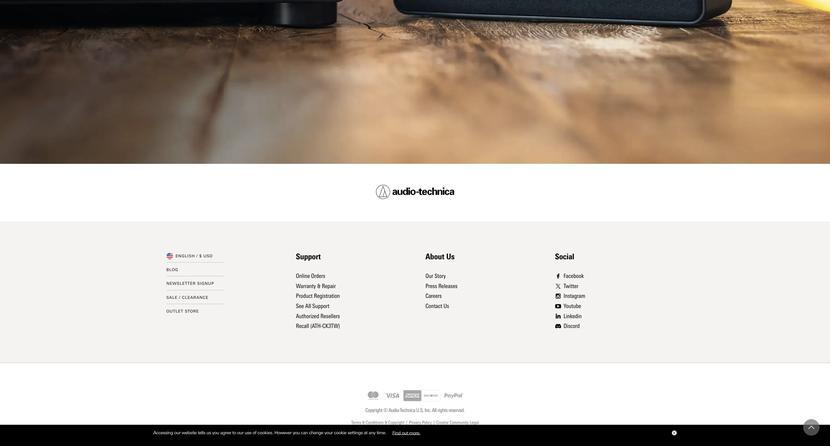 Task type: describe. For each thing, give the bounding box(es) containing it.
orders
[[311, 273, 326, 280]]

1 horizontal spatial copyright
[[389, 420, 405, 426]]

discord
[[564, 323, 580, 330]]

resellers
[[321, 313, 340, 320]]

at
[[364, 431, 368, 436]]

support inside online orders warranty & repair product registration see all support authorized resellers recall (ath-ck3tw)
[[313, 303, 330, 310]]

support heading
[[296, 252, 321, 262]]

ck3tw)
[[323, 323, 340, 330]]

legal
[[470, 420, 479, 426]]

authorized
[[296, 313, 319, 320]]

warranty & repair link
[[296, 283, 336, 290]]

to
[[232, 431, 236, 436]]

contact
[[426, 303, 443, 310]]

recall (ath-ck3tw) link
[[296, 323, 340, 330]]

privacy
[[409, 420, 421, 426]]

story
[[435, 273, 446, 280]]

find
[[393, 431, 401, 436]]

repair
[[322, 283, 336, 290]]

website
[[182, 431, 197, 436]]

visa image
[[383, 390, 403, 403]]

us inside our story press releases careers contact us
[[444, 303, 450, 310]]

tells
[[198, 431, 206, 436]]

paypal image
[[441, 388, 467, 404]]

at-sp65bt wireless speaker resting on table image
[[0, 0, 831, 164]]

about us
[[426, 252, 455, 262]]

online orders warranty & repair product registration see all support authorized resellers recall (ath-ck3tw)
[[296, 273, 340, 330]]

find out more. link
[[388, 428, 426, 438]]

product registration link
[[296, 293, 340, 300]]

blog
[[167, 268, 178, 272]]

inc.
[[425, 408, 431, 414]]

product
[[296, 293, 313, 300]]

arrow up image
[[809, 425, 815, 431]]

terms
[[352, 420, 361, 426]]

our
[[426, 273, 434, 280]]

registration
[[314, 293, 340, 300]]

contact us link
[[426, 303, 450, 310]]

youtube image
[[556, 304, 561, 309]]

of
[[253, 431, 257, 436]]

outlet store
[[167, 310, 199, 314]]

twitter
[[564, 283, 579, 290]]

technica
[[400, 408, 416, 414]]

english
[[176, 254, 195, 259]]

your
[[325, 431, 333, 436]]

rights
[[438, 408, 448, 414]]

/ for $
[[197, 254, 198, 259]]

clearance
[[182, 296, 209, 300]]

terms & conditions & copyright
[[352, 420, 405, 426]]

privacy policy
[[409, 420, 432, 426]]

change
[[309, 431, 323, 436]]

our story link
[[426, 273, 446, 280]]

u.s,
[[417, 408, 424, 414]]

0 vertical spatial support
[[296, 252, 321, 262]]

1 vertical spatial all
[[432, 408, 437, 414]]

settings
[[348, 431, 363, 436]]

can
[[301, 431, 308, 436]]

english  / $ usd
[[176, 254, 213, 259]]

releases
[[439, 283, 458, 290]]

twitter image
[[556, 284, 561, 289]]

youtube link
[[556, 302, 586, 312]]

our story press releases careers contact us
[[426, 273, 458, 310]]

(ath-
[[311, 323, 323, 330]]

0 vertical spatial us
[[447, 252, 455, 262]]

all inside online orders warranty & repair product registration see all support authorized resellers recall (ath-ck3tw)
[[306, 303, 311, 310]]

online orders link
[[296, 273, 326, 280]]

conditions
[[366, 420, 384, 426]]

warranty
[[296, 283, 316, 290]]

more.
[[409, 431, 421, 436]]

community
[[450, 420, 469, 426]]

sale / clearance link
[[167, 296, 209, 300]]

facebook icon image
[[556, 274, 561, 279]]

/ for clearance
[[179, 296, 181, 300]]

cookie
[[334, 431, 347, 436]]

facebook
[[564, 273, 584, 280]]



Task type: vqa. For each thing, say whether or not it's contained in the screenshot.
Find Out More. at the bottom of page
yes



Task type: locate. For each thing, give the bounding box(es) containing it.
support
[[296, 252, 321, 262], [313, 303, 330, 310]]

& left repair
[[317, 283, 321, 290]]

us right about
[[447, 252, 455, 262]]

1 vertical spatial us
[[444, 303, 450, 310]]

you right us
[[212, 431, 219, 436]]

copyright left © on the left bottom of the page
[[366, 408, 383, 414]]

agree
[[220, 431, 231, 436]]

us
[[447, 252, 455, 262], [444, 303, 450, 310]]

1 horizontal spatial /
[[197, 254, 198, 259]]

our right to
[[237, 431, 244, 436]]

authorized resellers link
[[296, 313, 340, 320]]

& right terms
[[362, 420, 365, 426]]

careers
[[426, 293, 442, 300]]

careers link
[[426, 293, 442, 300]]

outlet store link
[[167, 310, 199, 314]]

any
[[369, 431, 376, 436]]

sale
[[167, 296, 178, 300]]

$
[[199, 254, 202, 259]]

linkedin
[[564, 313, 582, 320]]

out
[[402, 431, 408, 436]]

privacy policy link
[[409, 420, 432, 427]]

all right the inc. at right
[[432, 408, 437, 414]]

discover image
[[422, 390, 441, 402]]

& for warranty
[[317, 283, 321, 290]]

usd
[[204, 254, 213, 259]]

see
[[296, 303, 304, 310]]

us
[[207, 431, 211, 436]]

creator community legal
[[437, 420, 479, 426]]

accessing
[[153, 431, 173, 436]]

use
[[245, 431, 252, 436]]

& up time.
[[385, 420, 388, 426]]

1 horizontal spatial all
[[432, 408, 437, 414]]

linkedin link
[[556, 312, 586, 322]]

mastercard image
[[364, 390, 383, 402]]

instagram image
[[556, 294, 561, 299]]

0 vertical spatial all
[[306, 303, 311, 310]]

instagram link
[[556, 292, 586, 302]]

press releases link
[[426, 283, 458, 290]]

cookies.
[[258, 431, 273, 436]]

&
[[317, 283, 321, 290], [362, 420, 365, 426], [385, 420, 388, 426]]

english  / $ usd link
[[176, 253, 213, 260]]

sale / clearance
[[167, 296, 209, 300]]

& for conditions
[[385, 420, 388, 426]]

you
[[212, 431, 219, 436], [293, 431, 300, 436]]

cross image
[[673, 432, 676, 435]]

/
[[197, 254, 198, 259], [179, 296, 181, 300]]

linkedin icon image
[[556, 314, 561, 319]]

reserved.
[[449, 408, 465, 414]]

about
[[426, 252, 445, 262]]

twitter link
[[556, 282, 586, 292]]

social
[[556, 252, 575, 262]]

american express image
[[403, 390, 422, 402]]

audio-
[[389, 408, 400, 414]]

©
[[384, 408, 388, 414]]

press
[[426, 283, 437, 290]]

creator community legal link
[[437, 420, 479, 427]]

newsletter
[[167, 282, 196, 286]]

1 you from the left
[[212, 431, 219, 436]]

0 horizontal spatial &
[[317, 283, 321, 290]]

outlet
[[167, 310, 184, 314]]

our left website
[[174, 431, 181, 436]]

policy
[[422, 420, 432, 426]]

online
[[296, 273, 310, 280]]

time.
[[377, 431, 387, 436]]

0 vertical spatial copyright
[[366, 408, 383, 414]]

about us heading
[[426, 252, 455, 262]]

see all support link
[[296, 303, 330, 310]]

us right the contact
[[444, 303, 450, 310]]

1 vertical spatial /
[[179, 296, 181, 300]]

blog link
[[167, 268, 178, 272]]

/ right sale
[[179, 296, 181, 300]]

all right the see
[[306, 303, 311, 310]]

recall
[[296, 323, 309, 330]]

/ left $
[[197, 254, 198, 259]]

1 vertical spatial copyright
[[389, 420, 405, 426]]

2 horizontal spatial &
[[385, 420, 388, 426]]

accessing our website tells us you agree to our use of cookies. however you can change your cookie settings at any time.
[[153, 431, 388, 436]]

creator
[[437, 420, 449, 426]]

1 horizontal spatial our
[[237, 431, 244, 436]]

signup
[[197, 282, 214, 286]]

0 horizontal spatial our
[[174, 431, 181, 436]]

1 vertical spatial support
[[313, 303, 330, 310]]

facebook link
[[556, 271, 586, 282]]

copyright up find
[[389, 420, 405, 426]]

you left can
[[293, 431, 300, 436]]

1 our from the left
[[174, 431, 181, 436]]

however
[[275, 431, 292, 436]]

2 our from the left
[[237, 431, 244, 436]]

0 horizontal spatial copyright
[[366, 408, 383, 414]]

0 horizontal spatial you
[[212, 431, 219, 436]]

youtube
[[564, 303, 582, 310]]

all
[[306, 303, 311, 310], [432, 408, 437, 414]]

find out more.
[[393, 431, 421, 436]]

newsletter signup
[[167, 282, 214, 286]]

discord image
[[556, 324, 561, 329]]

& inside online orders warranty & repair product registration see all support authorized resellers recall (ath-ck3tw)
[[317, 283, 321, 290]]

store logo image
[[376, 185, 455, 199]]

1 horizontal spatial you
[[293, 431, 300, 436]]

0 horizontal spatial /
[[179, 296, 181, 300]]

store
[[185, 310, 199, 314]]

our
[[174, 431, 181, 436], [237, 431, 244, 436]]

support up "authorized resellers" link
[[313, 303, 330, 310]]

instagram
[[564, 293, 586, 300]]

newsletter signup link
[[167, 282, 214, 286]]

terms & conditions & copyright link
[[352, 420, 405, 427]]

discord link
[[556, 322, 586, 332]]

0 vertical spatial /
[[197, 254, 198, 259]]

2 you from the left
[[293, 431, 300, 436]]

1 horizontal spatial &
[[362, 420, 365, 426]]

copyright © audio-technica u.s, inc. all rights reserved.
[[366, 408, 465, 414]]

0 horizontal spatial all
[[306, 303, 311, 310]]

support up 'online orders' link on the left
[[296, 252, 321, 262]]



